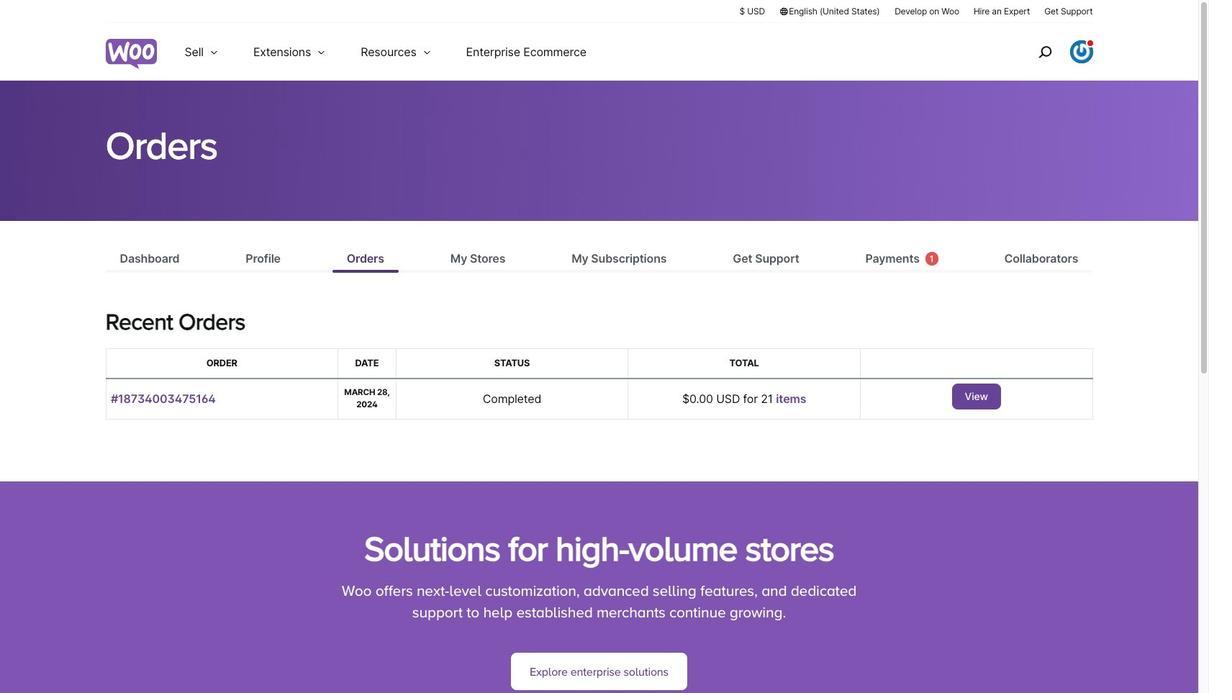 Task type: vqa. For each thing, say whether or not it's contained in the screenshot.
the Search "image"
yes



Task type: locate. For each thing, give the bounding box(es) containing it.
search image
[[1034, 40, 1057, 63]]

service navigation menu element
[[1008, 28, 1093, 75]]

open account menu image
[[1070, 40, 1093, 63]]



